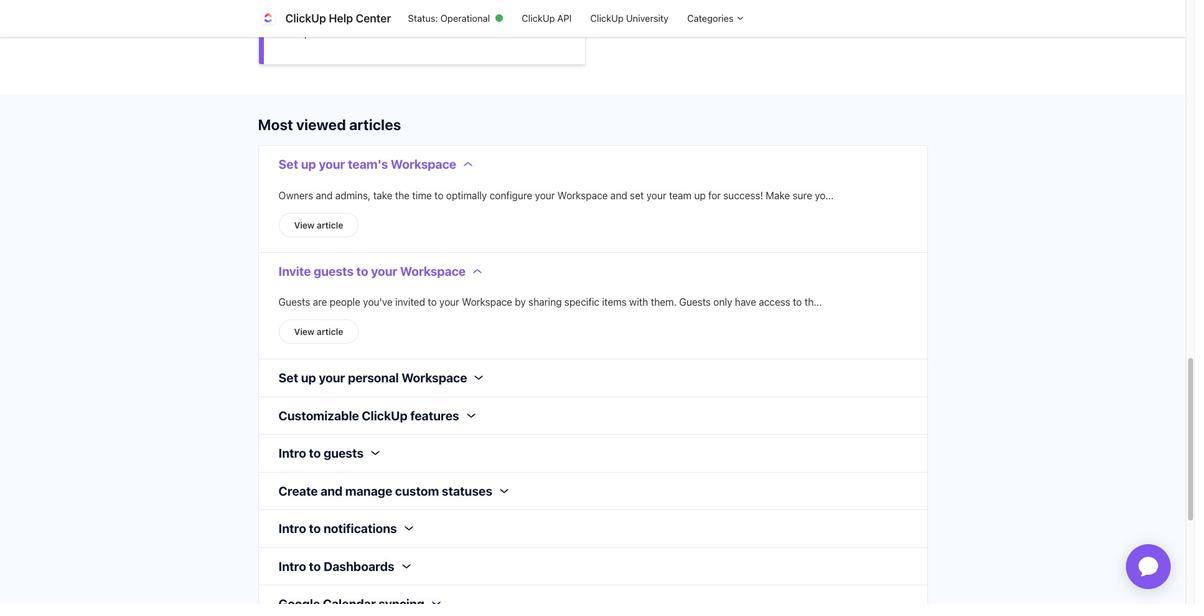 Task type: locate. For each thing, give the bounding box(es) containing it.
2 vertical spatial up
[[301, 371, 316, 385]]

workspace up features
[[402, 371, 467, 385]]

guests
[[314, 264, 354, 278], [324, 446, 364, 460]]

1 vertical spatial view article
[[294, 326, 343, 337]]

0 horizontal spatial guests
[[279, 296, 310, 308]]

article down admins,
[[317, 220, 343, 230]]

create and manage custom statuses
[[279, 484, 493, 498]]

1 horizontal spatial the
[[395, 190, 410, 201]]

invite guests to your workspace
[[279, 264, 466, 278]]

time
[[412, 190, 432, 201]]

has
[[321, 0, 338, 6]]

clickup down our
[[522, 13, 555, 24]]

view article link down are
[[279, 319, 359, 344]]

of right the hands
[[551, 9, 561, 22]]

guests down customizable
[[324, 446, 364, 460]]

and right create
[[321, 484, 343, 498]]

0 horizontal spatial of
[[363, 0, 373, 6]]

view article down are
[[294, 326, 343, 337]]

clickup inside clickup has one of the strictest security policies in our industry to ensure your data never gets into the hands of third parties.
[[279, 0, 318, 6]]

intro to dashboards button
[[259, 548, 431, 585]]

and
[[316, 190, 333, 201], [611, 190, 628, 201], [321, 484, 343, 498]]

policies
[[481, 0, 519, 6]]

article down are
[[317, 326, 343, 337]]

0 vertical spatial view article
[[294, 220, 343, 230]]

clickup has one of the strictest security policies in our industry to ensure your data never gets into the hands of third parties.
[[279, 0, 561, 39]]

view article down "owners" at the left top of the page
[[294, 220, 343, 230]]

guests are people you've invited to your workspace by sharing specific items with them. guests only have access to th...
[[279, 296, 822, 308]]

workspace for set up your team's workspace
[[391, 157, 457, 171]]

the
[[376, 0, 392, 6], [499, 9, 515, 22], [395, 190, 410, 201]]

to down the intro to notifications at the bottom left of page
[[309, 559, 321, 573]]

view down are
[[294, 326, 315, 337]]

to down has
[[322, 9, 332, 22]]

admins,
[[335, 190, 371, 201]]

and inside dropdown button
[[321, 484, 343, 498]]

help
[[329, 12, 353, 25]]

your left team's
[[319, 157, 345, 171]]

intro for intro to notifications
[[279, 521, 306, 536]]

up for set up your personal workspace
[[301, 371, 316, 385]]

view for set
[[294, 220, 315, 230]]

viewed
[[296, 116, 346, 133]]

ensure
[[335, 9, 369, 22]]

access
[[759, 296, 791, 308]]

1 vertical spatial guests
[[324, 446, 364, 460]]

your up customizable
[[319, 371, 345, 385]]

view article
[[294, 220, 343, 230], [294, 326, 343, 337]]

1 vertical spatial set
[[279, 371, 298, 385]]

of up center
[[363, 0, 373, 6]]

guests left only
[[680, 296, 711, 308]]

the for strictest
[[376, 0, 392, 6]]

1 vertical spatial view
[[294, 326, 315, 337]]

guests up people
[[314, 264, 354, 278]]

set
[[279, 157, 298, 171], [279, 371, 298, 385]]

application
[[1112, 529, 1186, 604]]

your inside set up your team's workspace dropdown button
[[319, 157, 345, 171]]

2 intro from the top
[[279, 521, 306, 536]]

set up "owners" at the left top of the page
[[279, 157, 298, 171]]

clickup help center link
[[258, 8, 399, 28]]

up left for
[[695, 190, 706, 201]]

view
[[294, 220, 315, 230], [294, 326, 315, 337]]

and for owners and admins, take the time to optimally configure your workspace and set your team up for success! make sure yo...
[[316, 190, 333, 201]]

invited
[[395, 296, 425, 308]]

for
[[709, 190, 721, 201]]

to inside clickup has one of the strictest security policies in our industry to ensure your data never gets into the hands of third parties.
[[322, 9, 332, 22]]

1 horizontal spatial guests
[[680, 296, 711, 308]]

1 vertical spatial of
[[551, 9, 561, 22]]

0 vertical spatial the
[[376, 0, 392, 6]]

yo...
[[815, 190, 834, 201]]

1 view article from the top
[[294, 220, 343, 230]]

specific
[[565, 296, 600, 308]]

0 vertical spatial view article link
[[279, 213, 359, 237]]

intro up create
[[279, 446, 306, 460]]

most
[[258, 116, 293, 133]]

0 vertical spatial article
[[317, 220, 343, 230]]

guests
[[279, 296, 310, 308], [680, 296, 711, 308]]

2 set from the top
[[279, 371, 298, 385]]

optimally
[[446, 190, 487, 201]]

view article link
[[279, 213, 359, 237], [279, 319, 359, 344]]

intro
[[279, 446, 306, 460], [279, 521, 306, 536], [279, 559, 306, 573]]

2 article from the top
[[317, 326, 343, 337]]

to down create
[[309, 521, 321, 536]]

workspace up invited
[[400, 264, 466, 278]]

1 intro from the top
[[279, 446, 306, 460]]

status:
[[408, 13, 438, 24]]

categories button
[[678, 7, 755, 30]]

1 vertical spatial view article link
[[279, 319, 359, 344]]

workspace left set
[[558, 190, 608, 201]]

the right take
[[395, 190, 410, 201]]

set up customizable
[[279, 371, 298, 385]]

up up customizable
[[301, 371, 316, 385]]

intro down the intro to notifications at the bottom left of page
[[279, 559, 306, 573]]

clickup up industry
[[279, 0, 318, 6]]

personal
[[348, 371, 399, 385]]

categories
[[688, 13, 736, 24]]

1 vertical spatial article
[[317, 326, 343, 337]]

your inside invite guests to your workspace dropdown button
[[371, 264, 398, 278]]

center
[[356, 12, 391, 25]]

guests left are
[[279, 296, 310, 308]]

0 vertical spatial set
[[279, 157, 298, 171]]

view down "owners" at the left top of the page
[[294, 220, 315, 230]]

set up your team's workspace button
[[259, 146, 493, 183]]

1 article from the top
[[317, 220, 343, 230]]

workspace
[[391, 157, 457, 171], [558, 190, 608, 201], [400, 264, 466, 278], [462, 296, 513, 308], [402, 371, 467, 385]]

0 vertical spatial up
[[301, 157, 316, 171]]

your inside clickup has one of the strictest security policies in our industry to ensure your data never gets into the hands of third parties.
[[372, 9, 394, 22]]

parties.
[[304, 26, 342, 39]]

clickup
[[279, 0, 318, 6], [286, 12, 326, 25], [522, 13, 555, 24], [591, 13, 624, 24], [362, 408, 408, 423]]

workspace up time
[[391, 157, 457, 171]]

1 vertical spatial intro
[[279, 521, 306, 536]]

1 vertical spatial the
[[499, 9, 515, 22]]

strictest
[[395, 0, 435, 6]]

clickup university
[[591, 13, 669, 24]]

owners and admins, take the time to optimally configure your workspace and set your team up for success! make sure yo...
[[279, 190, 834, 201]]

2 vertical spatial intro
[[279, 559, 306, 573]]

intro inside "dropdown button"
[[279, 559, 306, 573]]

hands
[[518, 9, 548, 22]]

clickup api link
[[513, 7, 581, 30]]

the up center
[[376, 0, 392, 6]]

of
[[363, 0, 373, 6], [551, 9, 561, 22]]

status: operational
[[408, 13, 490, 24]]

success!
[[724, 190, 764, 201]]

sure
[[793, 190, 813, 201]]

your inside set up your personal workspace dropdown button
[[319, 371, 345, 385]]

you've
[[363, 296, 393, 308]]

up up "owners" at the left top of the page
[[301, 157, 316, 171]]

clickup down set up your personal workspace dropdown button
[[362, 408, 408, 423]]

intro inside dropdown button
[[279, 521, 306, 536]]

intro down create
[[279, 521, 306, 536]]

owners
[[279, 190, 313, 201]]

1 set from the top
[[279, 157, 298, 171]]

features
[[411, 408, 459, 423]]

0 vertical spatial intro
[[279, 446, 306, 460]]

your left data at top
[[372, 9, 394, 22]]

your right configure
[[535, 190, 555, 201]]

articles
[[349, 116, 401, 133]]

1 view article link from the top
[[279, 213, 359, 237]]

data
[[397, 9, 419, 22]]

up
[[301, 157, 316, 171], [695, 190, 706, 201], [301, 371, 316, 385]]

to right invited
[[428, 296, 437, 308]]

the down policies
[[499, 9, 515, 22]]

2 view article from the top
[[294, 326, 343, 337]]

set for set up your team's workspace
[[279, 157, 298, 171]]

3 intro from the top
[[279, 559, 306, 573]]

0 horizontal spatial the
[[376, 0, 392, 6]]

intro to guests
[[279, 446, 364, 460]]

2 vertical spatial the
[[395, 190, 410, 201]]

0 vertical spatial view
[[294, 220, 315, 230]]

clickup left university
[[591, 13, 624, 24]]

and right "owners" at the left top of the page
[[316, 190, 333, 201]]

view article for guests
[[294, 326, 343, 337]]

2 view article link from the top
[[279, 319, 359, 344]]

1 horizontal spatial of
[[551, 9, 561, 22]]

view article link down "owners" at the left top of the page
[[279, 213, 359, 237]]

1 view from the top
[[294, 220, 315, 230]]

your
[[372, 9, 394, 22], [319, 157, 345, 171], [535, 190, 555, 201], [647, 190, 667, 201], [371, 264, 398, 278], [440, 296, 460, 308], [319, 371, 345, 385]]

2 view from the top
[[294, 326, 315, 337]]

article
[[317, 220, 343, 230], [317, 326, 343, 337]]

clickup help help center home page image
[[258, 8, 278, 28]]

2 horizontal spatial the
[[499, 9, 515, 22]]

clickup up third
[[286, 12, 326, 25]]

your up you've
[[371, 264, 398, 278]]

intro inside dropdown button
[[279, 446, 306, 460]]

security
[[438, 0, 478, 6]]

workspace left by
[[462, 296, 513, 308]]



Task type: describe. For each thing, give the bounding box(es) containing it.
take
[[373, 190, 393, 201]]

clickup for clickup api
[[522, 13, 555, 24]]

never
[[422, 9, 450, 22]]

article for guests
[[317, 326, 343, 337]]

your right set
[[647, 190, 667, 201]]

set up your personal workspace
[[279, 371, 467, 385]]

have
[[735, 296, 757, 308]]

statuses
[[442, 484, 493, 498]]

them.
[[651, 296, 677, 308]]

customizable clickup features
[[279, 408, 459, 423]]

customizable clickup features button
[[259, 397, 496, 434]]

invite
[[279, 264, 311, 278]]

view article link for up
[[279, 213, 359, 237]]

2 guests from the left
[[680, 296, 711, 308]]

up for set up your team's workspace
[[301, 157, 316, 171]]

clickup help center
[[286, 12, 391, 25]]

by
[[515, 296, 526, 308]]

in
[[522, 0, 531, 6]]

industry
[[279, 9, 319, 22]]

to left th...
[[793, 296, 802, 308]]

intro to notifications button
[[259, 510, 433, 547]]

to right time
[[435, 190, 444, 201]]

create and manage custom statuses button
[[259, 472, 529, 509]]

only
[[714, 296, 733, 308]]

the for time
[[395, 190, 410, 201]]

customizable
[[279, 408, 359, 423]]

and for create and manage custom statuses
[[321, 484, 343, 498]]

most viewed articles
[[258, 116, 401, 133]]

clickup for clickup university
[[591, 13, 624, 24]]

view article link for guests
[[279, 319, 359, 344]]

clickup university link
[[581, 7, 678, 30]]

1 vertical spatial up
[[695, 190, 706, 201]]

into
[[477, 9, 496, 22]]

configure
[[490, 190, 533, 201]]

workspace for invite guests to your workspace
[[400, 264, 466, 278]]

dashboards
[[324, 559, 395, 573]]

operational
[[441, 13, 490, 24]]

intro to notifications
[[279, 521, 397, 536]]

set
[[630, 190, 644, 201]]

manage
[[346, 484, 393, 498]]

and left set
[[611, 190, 628, 201]]

workspace for set up your personal workspace
[[402, 371, 467, 385]]

your right invited
[[440, 296, 460, 308]]

team
[[669, 190, 692, 201]]

clickup has one of the strictest security policies in our industry to ensure your data never gets into the hands of third parties. link
[[259, 0, 585, 64]]

to up you've
[[357, 264, 369, 278]]

set up your team's workspace
[[279, 157, 457, 171]]

clickup api
[[522, 13, 572, 24]]

set up your personal workspace button
[[259, 359, 504, 396]]

with
[[630, 296, 649, 308]]

clickup for clickup help center
[[286, 12, 326, 25]]

intro for intro to dashboards
[[279, 559, 306, 573]]

0 vertical spatial guests
[[314, 264, 354, 278]]

0 vertical spatial of
[[363, 0, 373, 6]]

article for up
[[317, 220, 343, 230]]

third
[[279, 26, 302, 39]]

set for set up your personal workspace
[[279, 371, 298, 385]]

create
[[279, 484, 318, 498]]

custom
[[395, 484, 439, 498]]

sharing
[[529, 296, 562, 308]]

one
[[341, 0, 360, 6]]

th...
[[805, 296, 822, 308]]

are
[[313, 296, 327, 308]]

intro to guests button
[[259, 435, 400, 472]]

gets
[[452, 9, 474, 22]]

api
[[558, 13, 572, 24]]

view for invite
[[294, 326, 315, 337]]

to inside dropdown button
[[309, 521, 321, 536]]

notifications
[[324, 521, 397, 536]]

items
[[602, 296, 627, 308]]

to down customizable
[[309, 446, 321, 460]]

clickup inside dropdown button
[[362, 408, 408, 423]]

make
[[766, 190, 790, 201]]

invite guests to your workspace button
[[259, 253, 502, 290]]

1 guests from the left
[[279, 296, 310, 308]]

to inside "dropdown button"
[[309, 559, 321, 573]]

clickup for clickup has one of the strictest security policies in our industry to ensure your data never gets into the hands of third parties.
[[279, 0, 318, 6]]

intro to dashboards
[[279, 559, 395, 573]]

team's
[[348, 157, 388, 171]]

view article for up
[[294, 220, 343, 230]]

university
[[626, 13, 669, 24]]

intro for intro to guests
[[279, 446, 306, 460]]

people
[[330, 296, 361, 308]]

our
[[533, 0, 550, 6]]



Task type: vqa. For each thing, say whether or not it's contained in the screenshot.
article to the top
yes



